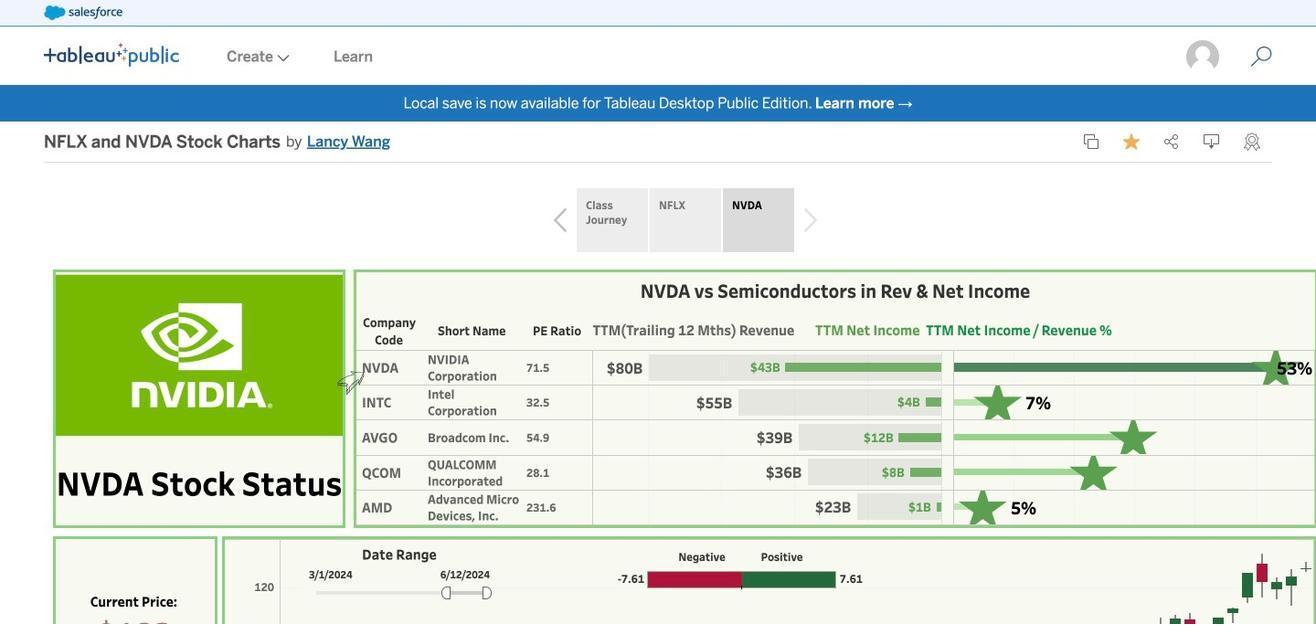 Task type: locate. For each thing, give the bounding box(es) containing it.
t.turtle image
[[1185, 38, 1221, 75]]

make a copy image
[[1083, 133, 1100, 150]]

create image
[[273, 54, 290, 62]]

nominate for viz of the day image
[[1244, 133, 1261, 151]]

salesforce logo image
[[44, 5, 122, 20]]

logo image
[[44, 43, 179, 67]]



Task type: vqa. For each thing, say whether or not it's contained in the screenshot.
different
no



Task type: describe. For each thing, give the bounding box(es) containing it.
favorite button image
[[1123, 133, 1140, 150]]

go to search image
[[1229, 46, 1294, 68]]

share image
[[1164, 133, 1180, 150]]

download image
[[1204, 133, 1220, 150]]



